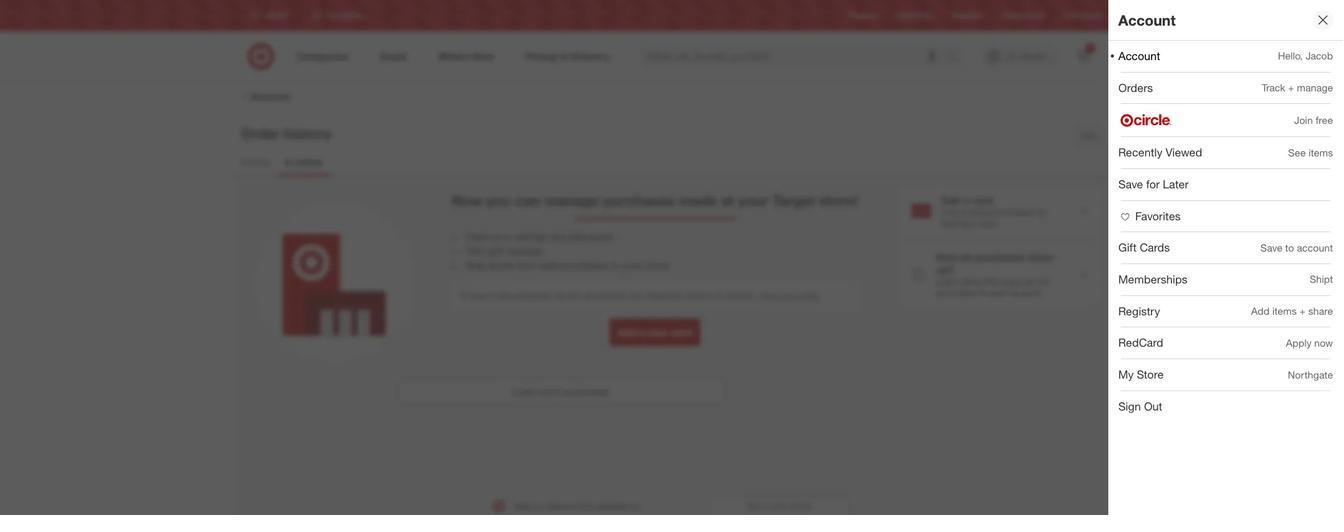 Task type: locate. For each thing, give the bounding box(es) containing it.
card right all
[[972, 194, 993, 207]]

0 horizontal spatial save
[[1119, 177, 1143, 191]]

items right the see
[[1309, 146, 1333, 159]]

experience.
[[596, 501, 642, 512]]

print
[[466, 245, 486, 257]]

save left for at the top
[[1119, 177, 1143, 191]]

gift cards
[[1119, 241, 1170, 254]]

1 vertical spatial track
[[466, 230, 489, 243]]

1 vertical spatial items
[[489, 259, 513, 272]]

load more purchases button
[[397, 378, 725, 406]]

0 horizontal spatial track
[[466, 230, 489, 243]]

manage inside account dialog
[[1297, 81, 1333, 94]]

help us improve this experience.
[[514, 501, 642, 512]]

new
[[648, 326, 668, 339]]

add inside account dialog
[[1251, 305, 1270, 317]]

your
[[738, 192, 769, 209], [492, 230, 511, 243], [622, 259, 642, 272], [990, 287, 1007, 298], [630, 291, 645, 300]]

0 horizontal spatial saved
[[599, 291, 619, 300]]

2 vertical spatial items
[[1273, 305, 1297, 317]]

to inside track your savings and discounts print gift receipts ship items from past purchases to your home
[[611, 259, 620, 272]]

1 horizontal spatial +
[[1300, 305, 1306, 317]]

add left share
[[1251, 305, 1270, 317]]

search button
[[941, 43, 971, 73]]

save for later
[[1119, 177, 1189, 191]]

1 horizontal spatial store
[[497, 291, 514, 300]]

0 vertical spatial track
[[1262, 81, 1286, 94]]

0 horizontal spatial registry
[[849, 11, 877, 20]]

account link
[[238, 89, 291, 104]]

account right target.com
[[686, 291, 713, 300]]

a right link
[[963, 194, 969, 207]]

store inside add a card link all store purchases by adding a card
[[971, 207, 991, 217]]

in-
[[488, 291, 497, 300]]

save
[[1119, 177, 1143, 191], [1261, 241, 1283, 254]]

redcard up my store
[[1119, 336, 1164, 350]]

purchases left made
[[603, 192, 675, 209]]

add inside add a card link all store purchases by adding a card
[[941, 194, 960, 207]]

manage
[[1297, 81, 1333, 94], [544, 192, 599, 209]]

store right all
[[971, 207, 991, 217]]

purchases
[[603, 192, 675, 209], [993, 207, 1034, 217], [976, 251, 1025, 264], [561, 259, 608, 272], [936, 287, 977, 298], [563, 386, 610, 398]]

to inside account dialog
[[1286, 241, 1294, 254]]

1 vertical spatial account
[[1119, 49, 1161, 63]]

1 horizontal spatial saved
[[778, 291, 798, 300]]

a for add a card link all store purchases by adding a card
[[963, 194, 969, 207]]

a right take on the bottom right
[[764, 502, 768, 511]]

redcard link
[[952, 10, 982, 21]]

0 vertical spatial store
[[298, 156, 323, 168]]

0 horizontal spatial add
[[618, 326, 637, 339]]

account up shipt
[[1297, 241, 1333, 254]]

1 horizontal spatial registry
[[1119, 304, 1160, 318]]

manage up join free
[[1297, 81, 1333, 94]]

ad
[[923, 11, 932, 20]]

2 horizontal spatial add
[[1251, 305, 1270, 317]]

purchases inside add a card link all store purchases by adding a card
[[993, 207, 1034, 217]]

jacob inside account dialog
[[1306, 50, 1333, 62]]

account up order
[[250, 90, 290, 103]]

0 vertical spatial manage
[[1297, 81, 1333, 94]]

1 vertical spatial add
[[1251, 305, 1270, 317]]

0 vertical spatial +
[[1288, 81, 1294, 94]]

1 vertical spatial redcard
[[1119, 336, 1164, 350]]

to track in-store purchases, use any card saved to your target.com account at checkout. view saved cards
[[459, 291, 819, 300]]

account up the account hello, jacob element
[[1119, 11, 1176, 29]]

0 vertical spatial registry
[[849, 11, 877, 20]]

track up print
[[466, 230, 489, 243]]

1 horizontal spatial save
[[1261, 241, 1283, 254]]

your inside how do purchases show up? learn about the ways we link purchases to your account.
[[990, 287, 1007, 298]]

save for save for later
[[1119, 177, 1143, 191]]

a for add a new card
[[640, 326, 645, 339]]

2 vertical spatial store
[[497, 291, 514, 300]]

account
[[1119, 11, 1176, 29], [1119, 49, 1161, 63], [250, 90, 290, 103]]

we
[[1023, 276, 1035, 287]]

1 horizontal spatial account
[[1297, 241, 1333, 254]]

purchases left by
[[993, 207, 1034, 217]]

take
[[746, 502, 762, 511]]

weekly ad
[[897, 11, 932, 20]]

help
[[1081, 131, 1097, 140], [514, 501, 532, 512]]

0 vertical spatial target
[[1002, 11, 1023, 20]]

store down history
[[298, 156, 323, 168]]

card right new
[[671, 326, 692, 339]]

0 horizontal spatial redcard
[[952, 11, 982, 20]]

target circle link
[[1002, 10, 1044, 21]]

learn
[[936, 276, 959, 287]]

0 vertical spatial add
[[941, 194, 960, 207]]

1 horizontal spatial redcard
[[1119, 336, 1164, 350]]

view favorites element
[[1119, 209, 1181, 223]]

find stores
[[1064, 11, 1102, 20]]

purchases down discounts
[[561, 259, 608, 272]]

1 horizontal spatial manage
[[1297, 81, 1333, 94]]

saved right any
[[599, 291, 619, 300]]

at left the checkout.
[[715, 291, 721, 300]]

survey
[[790, 502, 812, 511]]

track inside track your savings and discounts print gift receipts ship items from past purchases to your home
[[466, 230, 489, 243]]

improve
[[546, 501, 577, 512]]

your down the the at the right bottom of page
[[990, 287, 1007, 298]]

1 vertical spatial store
[[971, 207, 991, 217]]

1 horizontal spatial target
[[1002, 11, 1023, 20]]

0 horizontal spatial store
[[298, 156, 323, 168]]

saved
[[599, 291, 619, 300], [778, 291, 798, 300]]

order history
[[241, 124, 331, 142]]

my store
[[1119, 368, 1164, 381]]

1 horizontal spatial help
[[1081, 131, 1097, 140]]

to
[[1286, 241, 1294, 254], [611, 259, 620, 272], [980, 287, 987, 298], [621, 291, 628, 300]]

saved right the view
[[778, 291, 798, 300]]

join free
[[1295, 114, 1333, 126]]

0 horizontal spatial help
[[514, 501, 532, 512]]

at right made
[[721, 192, 734, 209]]

What can we help you find? suggestions appear below search field
[[640, 43, 949, 70]]

manage up and
[[544, 192, 599, 209]]

1
[[1089, 44, 1092, 52]]

1 horizontal spatial items
[[1273, 305, 1297, 317]]

2 horizontal spatial items
[[1309, 146, 1333, 159]]

jacob
[[1306, 50, 1333, 62], [1020, 51, 1044, 61]]

registry down memberships
[[1119, 304, 1160, 318]]

2 horizontal spatial store
[[971, 207, 991, 217]]

at
[[721, 192, 734, 209], [715, 291, 721, 300]]

jacob right the hello,
[[1306, 50, 1333, 62]]

take a quick survey
[[746, 502, 812, 511]]

card right any
[[582, 291, 597, 300]]

jacob right hi,
[[1020, 51, 1044, 61]]

0 horizontal spatial account
[[686, 291, 713, 300]]

target left circle
[[1002, 11, 1023, 20]]

store right track
[[497, 291, 514, 300]]

purchases up the the at the right bottom of page
[[976, 251, 1025, 264]]

1 saved from the left
[[599, 291, 619, 300]]

0 horizontal spatial jacob
[[1020, 51, 1044, 61]]

hi,
[[1008, 51, 1018, 61]]

items for recently viewed
[[1309, 146, 1333, 159]]

add up adding
[[941, 194, 960, 207]]

jacob for hello, jacob
[[1306, 50, 1333, 62]]

redcard right ad
[[952, 11, 982, 20]]

0 vertical spatial help
[[1081, 131, 1097, 140]]

account up 'orders'
[[1119, 49, 1161, 63]]

items down gift
[[489, 259, 513, 272]]

target left store!
[[773, 192, 815, 209]]

2 vertical spatial account
[[250, 90, 290, 103]]

a left new
[[640, 326, 645, 339]]

purchases down learn on the right bottom
[[936, 287, 977, 298]]

to inside how do purchases show up? learn about the ways we link purchases to your account.
[[980, 287, 987, 298]]

add a new card
[[618, 326, 692, 339]]

1 horizontal spatial track
[[1262, 81, 1286, 94]]

0 vertical spatial items
[[1309, 146, 1333, 159]]

1 vertical spatial account
[[686, 291, 713, 300]]

account for account link
[[250, 90, 290, 103]]

0 horizontal spatial target
[[773, 192, 815, 209]]

track + manage
[[1262, 81, 1333, 94]]

hello, jacob
[[1278, 50, 1333, 62]]

add a new card link
[[610, 319, 700, 346]]

0 horizontal spatial items
[[489, 259, 513, 272]]

now
[[1315, 337, 1333, 349]]

registry left weekly
[[849, 11, 877, 20]]

0 vertical spatial account
[[1297, 241, 1333, 254]]

a inside button
[[764, 502, 768, 511]]

0 vertical spatial redcard
[[952, 11, 982, 20]]

items up apply
[[1273, 305, 1297, 317]]

track
[[1262, 81, 1286, 94], [466, 230, 489, 243]]

account inside dialog
[[1297, 241, 1333, 254]]

1 link
[[1070, 43, 1097, 70]]

help inside button
[[1081, 131, 1097, 140]]

about
[[961, 276, 984, 287]]

purchases right more
[[563, 386, 610, 398]]

1 vertical spatial +
[[1300, 305, 1306, 317]]

0 vertical spatial save
[[1119, 177, 1143, 191]]

account dialog
[[1109, 0, 1343, 515]]

2 vertical spatial add
[[618, 326, 637, 339]]

items inside track your savings and discounts print gift receipts ship items from past purchases to your home
[[489, 259, 513, 272]]

add inside add a new card link
[[618, 326, 637, 339]]

account hello, jacob element
[[1119, 49, 1161, 63]]

items
[[1309, 146, 1333, 159], [489, 259, 513, 272], [1273, 305, 1297, 317]]

track for track your savings and discounts print gift receipts ship items from past purchases to your home
[[466, 230, 489, 243]]

track inside account dialog
[[1262, 81, 1286, 94]]

1 vertical spatial help
[[514, 501, 532, 512]]

account.
[[1009, 287, 1043, 298]]

0 horizontal spatial +
[[1288, 81, 1294, 94]]

take a quick survey button
[[708, 497, 851, 515]]

target circle
[[1002, 11, 1044, 20]]

items for registry
[[1273, 305, 1297, 317]]

1 vertical spatial registry
[[1119, 304, 1160, 318]]

quick
[[770, 502, 788, 511]]

add left new
[[618, 326, 637, 339]]

store
[[298, 156, 323, 168], [971, 207, 991, 217], [497, 291, 514, 300]]

0 horizontal spatial manage
[[544, 192, 599, 209]]

sign
[[1119, 399, 1141, 413]]

1 horizontal spatial add
[[941, 194, 960, 207]]

+ left share
[[1300, 305, 1306, 317]]

stores
[[1081, 11, 1102, 20]]

your right made
[[738, 192, 769, 209]]

savings
[[514, 230, 548, 243]]

card
[[972, 194, 993, 207], [978, 218, 995, 228], [582, 291, 597, 300], [671, 326, 692, 339]]

track down the hello,
[[1262, 81, 1286, 94]]

1 vertical spatial save
[[1261, 241, 1283, 254]]

jacob for hi, jacob
[[1020, 51, 1044, 61]]

now
[[452, 192, 483, 209]]

use
[[554, 291, 566, 300]]

1 horizontal spatial jacob
[[1306, 50, 1333, 62]]

save down favorites link
[[1261, 241, 1283, 254]]

+ down the hello,
[[1288, 81, 1294, 94]]

account for the account hello, jacob element
[[1119, 49, 1161, 63]]



Task type: vqa. For each thing, say whether or not it's contained in the screenshot.


Task type: describe. For each thing, give the bounding box(es) containing it.
redcard inside account dialog
[[1119, 336, 1164, 350]]

search
[[941, 51, 971, 64]]

0 vertical spatial account
[[1119, 11, 1176, 29]]

ship
[[466, 259, 486, 272]]

your left home
[[622, 259, 642, 272]]

registry inside account dialog
[[1119, 304, 1160, 318]]

can
[[515, 192, 540, 209]]

past
[[539, 259, 559, 272]]

weekly ad link
[[897, 10, 932, 21]]

apply now
[[1286, 337, 1333, 349]]

view saved cards link
[[760, 291, 819, 300]]

see
[[1288, 146, 1306, 159]]

load more purchases
[[512, 386, 610, 398]]

link
[[941, 207, 958, 217]]

for
[[1146, 177, 1160, 191]]

more
[[538, 386, 561, 398]]

help for help us improve this experience.
[[514, 501, 532, 512]]

circle
[[1025, 11, 1044, 20]]

purchases inside track your savings and discounts print gift receipts ship items from past purchases to your home
[[561, 259, 608, 272]]

up?
[[936, 264, 954, 276]]

help for help
[[1081, 131, 1097, 140]]

in-store link
[[278, 150, 330, 176]]

home
[[645, 259, 670, 272]]

cards
[[1140, 241, 1170, 254]]

us
[[534, 501, 543, 512]]

your left target.com
[[630, 291, 645, 300]]

1 vertical spatial at
[[715, 291, 721, 300]]

from
[[516, 259, 536, 272]]

store
[[1137, 368, 1164, 381]]

adding
[[941, 218, 968, 228]]

receipts
[[506, 245, 542, 257]]

join free link
[[1109, 104, 1343, 137]]

store!
[[819, 192, 858, 209]]

northgate
[[1288, 368, 1333, 381]]

find stores link
[[1064, 10, 1102, 21]]

link
[[1037, 276, 1050, 287]]

hello,
[[1278, 50, 1303, 62]]

a right adding
[[971, 218, 976, 228]]

all
[[960, 207, 969, 217]]

find
[[1064, 11, 1079, 20]]

in-store
[[285, 156, 323, 168]]

card right adding
[[978, 218, 995, 228]]

order
[[241, 124, 280, 142]]

2 saved from the left
[[778, 291, 798, 300]]

registry link
[[849, 10, 877, 21]]

the
[[986, 276, 999, 287]]

track your savings and discounts print gift receipts ship items from past purchases to your home
[[466, 230, 670, 272]]

purchases,
[[516, 291, 552, 300]]

favorites
[[1136, 209, 1181, 223]]

now you can manage purchases made at your target store!
[[452, 192, 858, 209]]

1 vertical spatial manage
[[544, 192, 599, 209]]

checkout.
[[723, 291, 756, 300]]

share
[[1309, 305, 1333, 317]]

track for track + manage
[[1262, 81, 1286, 94]]

see items
[[1288, 146, 1333, 159]]

history
[[284, 124, 331, 142]]

load
[[512, 386, 535, 398]]

ways
[[1001, 276, 1021, 287]]

how
[[936, 251, 958, 264]]

add items + share
[[1251, 305, 1333, 317]]

save for save to account
[[1261, 241, 1283, 254]]

target.com
[[647, 291, 683, 300]]

your up gift
[[492, 230, 511, 243]]

recently
[[1119, 145, 1163, 159]]

sign out
[[1119, 399, 1163, 413]]

gift
[[489, 245, 503, 257]]

do
[[961, 251, 973, 264]]

track
[[469, 291, 486, 300]]

later
[[1163, 177, 1189, 191]]

add a card link all store purchases by adding a card
[[941, 194, 1046, 228]]

1 vertical spatial target
[[773, 192, 815, 209]]

discounts
[[570, 230, 614, 243]]

view
[[760, 291, 776, 300]]

add for add a new card
[[618, 326, 637, 339]]

recently viewed
[[1119, 145, 1202, 159]]

online
[[242, 156, 270, 168]]

viewed
[[1166, 145, 1202, 159]]

memberships
[[1119, 272, 1188, 286]]

made
[[679, 192, 717, 209]]

free
[[1316, 114, 1333, 126]]

weekly
[[897, 11, 921, 20]]

cards
[[800, 291, 819, 300]]

you
[[487, 192, 511, 209]]

purchases inside button
[[563, 386, 610, 398]]

orders
[[1119, 81, 1153, 94]]

0 vertical spatial at
[[721, 192, 734, 209]]

sign out link
[[1109, 391, 1343, 422]]

and
[[551, 230, 567, 243]]

add for add a card link all store purchases by adding a card
[[941, 194, 960, 207]]

add for add items + share
[[1251, 305, 1270, 317]]

join
[[1295, 114, 1313, 126]]

a for take a quick survey
[[764, 502, 768, 511]]

help button
[[1075, 126, 1102, 146]]

shipt
[[1310, 273, 1333, 286]]

hi, jacob
[[1008, 51, 1044, 61]]

to
[[459, 291, 467, 300]]

store inside in-store link
[[298, 156, 323, 168]]

apply
[[1286, 337, 1312, 349]]

this
[[580, 501, 594, 512]]

online link
[[234, 150, 278, 176]]

save for later link
[[1109, 169, 1343, 200]]



